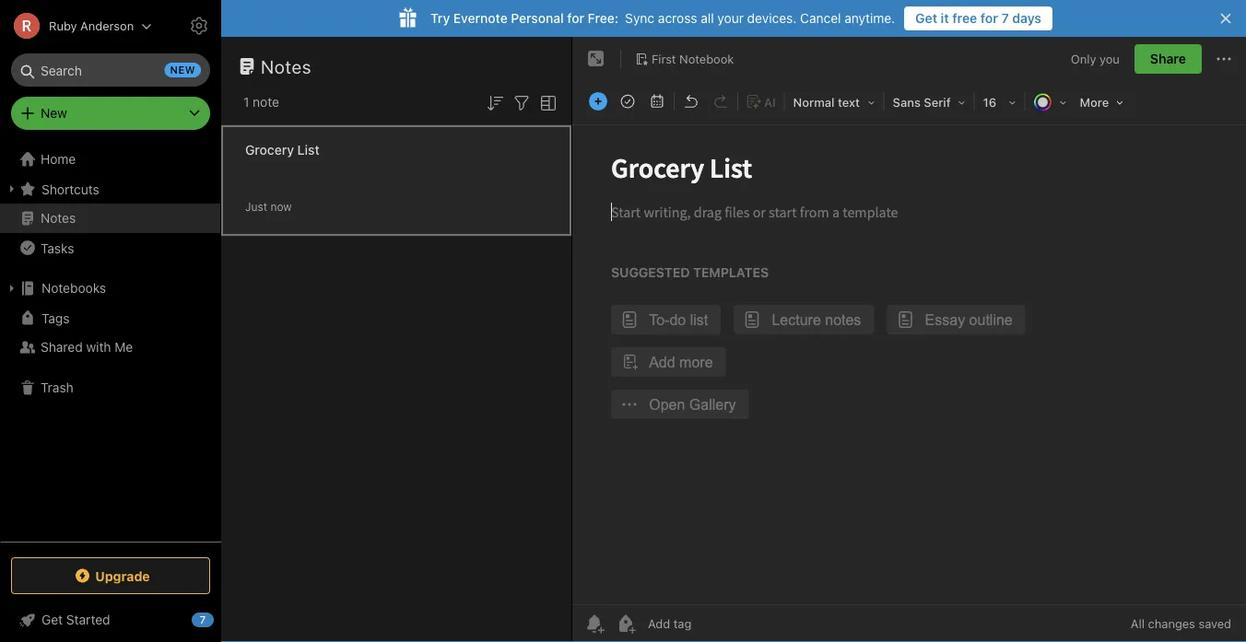 Task type: locate. For each thing, give the bounding box(es) containing it.
new search field
[[24, 53, 201, 87]]

0 horizontal spatial for
[[567, 11, 584, 26]]

get left started
[[41, 613, 63, 628]]

7
[[1002, 11, 1009, 26], [200, 614, 206, 626]]

share button
[[1135, 44, 1202, 74]]

tags button
[[0, 303, 220, 333]]

home
[[41, 152, 76, 167]]

cancel
[[800, 11, 841, 26]]

get
[[916, 11, 938, 26], [41, 613, 63, 628]]

serif
[[924, 95, 951, 109]]

note
[[253, 94, 279, 110]]

changes
[[1148, 617, 1196, 631]]

tasks
[[41, 240, 74, 256]]

note window element
[[573, 37, 1246, 643]]

trash link
[[0, 373, 220, 403]]

for
[[567, 11, 584, 26], [981, 11, 998, 26]]

try evernote personal for free: sync across all your devices. cancel anytime.
[[431, 11, 895, 26]]

more actions image
[[1213, 48, 1235, 70]]

with
[[86, 340, 111, 355]]

1 vertical spatial notes
[[41, 211, 76, 226]]

free
[[953, 11, 978, 26]]

tasks button
[[0, 233, 220, 263]]

upgrade
[[95, 569, 150, 584]]

notebooks
[[41, 281, 106, 296]]

2 for from the left
[[981, 11, 998, 26]]

tags
[[41, 310, 70, 326]]

notes up tasks
[[41, 211, 76, 226]]

7 left days
[[1002, 11, 1009, 26]]

sans serif
[[893, 95, 951, 109]]

0 vertical spatial get
[[916, 11, 938, 26]]

1 horizontal spatial get
[[916, 11, 938, 26]]

across
[[658, 11, 697, 26]]

get inside help and learning task checklist field
[[41, 613, 63, 628]]

notes
[[261, 55, 312, 77], [41, 211, 76, 226]]

for left "free:"
[[567, 11, 584, 26]]

0 horizontal spatial notes
[[41, 211, 76, 226]]

for right free
[[981, 11, 998, 26]]

all
[[701, 11, 714, 26]]

Font size field
[[977, 89, 1023, 115]]

Help and Learning task checklist field
[[0, 606, 221, 635]]

home link
[[0, 145, 221, 174]]

evernote
[[453, 11, 508, 26]]

upgrade button
[[11, 558, 210, 595]]

0 vertical spatial notes
[[261, 55, 312, 77]]

tree
[[0, 145, 221, 541]]

get left "it"
[[916, 11, 938, 26]]

get inside button
[[916, 11, 938, 26]]

1 horizontal spatial 7
[[1002, 11, 1009, 26]]

ruby
[[49, 19, 77, 33]]

for inside button
[[981, 11, 998, 26]]

just
[[245, 201, 267, 213]]

get for get started
[[41, 613, 63, 628]]

shared
[[41, 340, 83, 355]]

just now
[[245, 201, 292, 213]]

me
[[115, 340, 133, 355]]

7 inside help and learning task checklist field
[[200, 614, 206, 626]]

share
[[1150, 51, 1187, 66]]

settings image
[[188, 15, 210, 37]]

1 horizontal spatial notes
[[261, 55, 312, 77]]

Font color field
[[1028, 89, 1074, 115]]

Add tag field
[[646, 616, 785, 632]]

devices.
[[747, 11, 797, 26]]

normal
[[793, 95, 835, 109]]

More actions field
[[1213, 44, 1235, 74]]

add filters image
[[511, 92, 533, 114]]

notes up note
[[261, 55, 312, 77]]

first notebook
[[652, 52, 734, 66]]

for for 7
[[981, 11, 998, 26]]

1 vertical spatial get
[[41, 613, 63, 628]]

1
[[243, 94, 249, 110]]

normal text
[[793, 95, 860, 109]]

0 vertical spatial 7
[[1002, 11, 1009, 26]]

7 left click to collapse icon
[[200, 614, 206, 626]]

tree containing home
[[0, 145, 221, 541]]

1 horizontal spatial for
[[981, 11, 998, 26]]

1 vertical spatial 7
[[200, 614, 206, 626]]

0 horizontal spatial get
[[41, 613, 63, 628]]

get for get it free for 7 days
[[916, 11, 938, 26]]

0 horizontal spatial 7
[[200, 614, 206, 626]]

click to collapse image
[[214, 608, 228, 631]]

1 for from the left
[[567, 11, 584, 26]]

it
[[941, 11, 949, 26]]

your
[[718, 11, 744, 26]]



Task type: vqa. For each thing, say whether or not it's contained in the screenshot.
New 'Popup Button' at the top
yes



Task type: describe. For each thing, give the bounding box(es) containing it.
get started
[[41, 613, 110, 628]]

get it free for 7 days button
[[905, 6, 1053, 30]]

all
[[1131, 617, 1145, 631]]

anytime.
[[845, 11, 895, 26]]

sans
[[893, 95, 921, 109]]

notes link
[[0, 204, 220, 233]]

16
[[983, 95, 997, 109]]

1 note
[[243, 94, 279, 110]]

try
[[431, 11, 450, 26]]

shared with me
[[41, 340, 133, 355]]

now
[[271, 201, 292, 213]]

sync
[[625, 11, 655, 26]]

Insert field
[[584, 89, 612, 114]]

free:
[[588, 11, 619, 26]]

notebook
[[680, 52, 734, 66]]

new
[[170, 64, 195, 76]]

personal
[[511, 11, 564, 26]]

new
[[41, 106, 67, 121]]

More field
[[1074, 89, 1130, 115]]

shortcuts button
[[0, 174, 220, 204]]

undo image
[[679, 89, 704, 114]]

grocery list
[[245, 142, 320, 158]]

Add filters field
[[511, 90, 533, 114]]

ruby anderson
[[49, 19, 134, 33]]

Font family field
[[887, 89, 972, 115]]

add tag image
[[615, 613, 637, 635]]

new button
[[11, 97, 210, 130]]

trash
[[41, 380, 73, 396]]

list
[[297, 142, 320, 158]]

more
[[1080, 95, 1109, 109]]

expand note image
[[585, 48, 608, 70]]

anderson
[[80, 19, 134, 33]]

first notebook button
[[629, 46, 741, 72]]

calendar event image
[[644, 89, 670, 114]]

grocery
[[245, 142, 294, 158]]

Search text field
[[24, 53, 197, 87]]

all changes saved
[[1131, 617, 1232, 631]]

first
[[652, 52, 676, 66]]

text
[[838, 95, 860, 109]]

only you
[[1071, 52, 1120, 66]]

shortcuts
[[41, 181, 99, 197]]

Account field
[[0, 7, 152, 44]]

notes inside tree
[[41, 211, 76, 226]]

Note Editor text field
[[573, 125, 1246, 605]]

notebooks link
[[0, 274, 220, 303]]

days
[[1013, 11, 1042, 26]]

add a reminder image
[[584, 613, 606, 635]]

saved
[[1199, 617, 1232, 631]]

task image
[[615, 89, 641, 114]]

Sort options field
[[484, 90, 506, 114]]

for for free:
[[567, 11, 584, 26]]

View options field
[[533, 90, 560, 114]]

get it free for 7 days
[[916, 11, 1042, 26]]

you
[[1100, 52, 1120, 66]]

Heading level field
[[787, 89, 882, 115]]

7 inside get it free for 7 days button
[[1002, 11, 1009, 26]]

shared with me link
[[0, 333, 220, 362]]

started
[[66, 613, 110, 628]]

expand notebooks image
[[5, 281, 19, 296]]

only
[[1071, 52, 1097, 66]]



